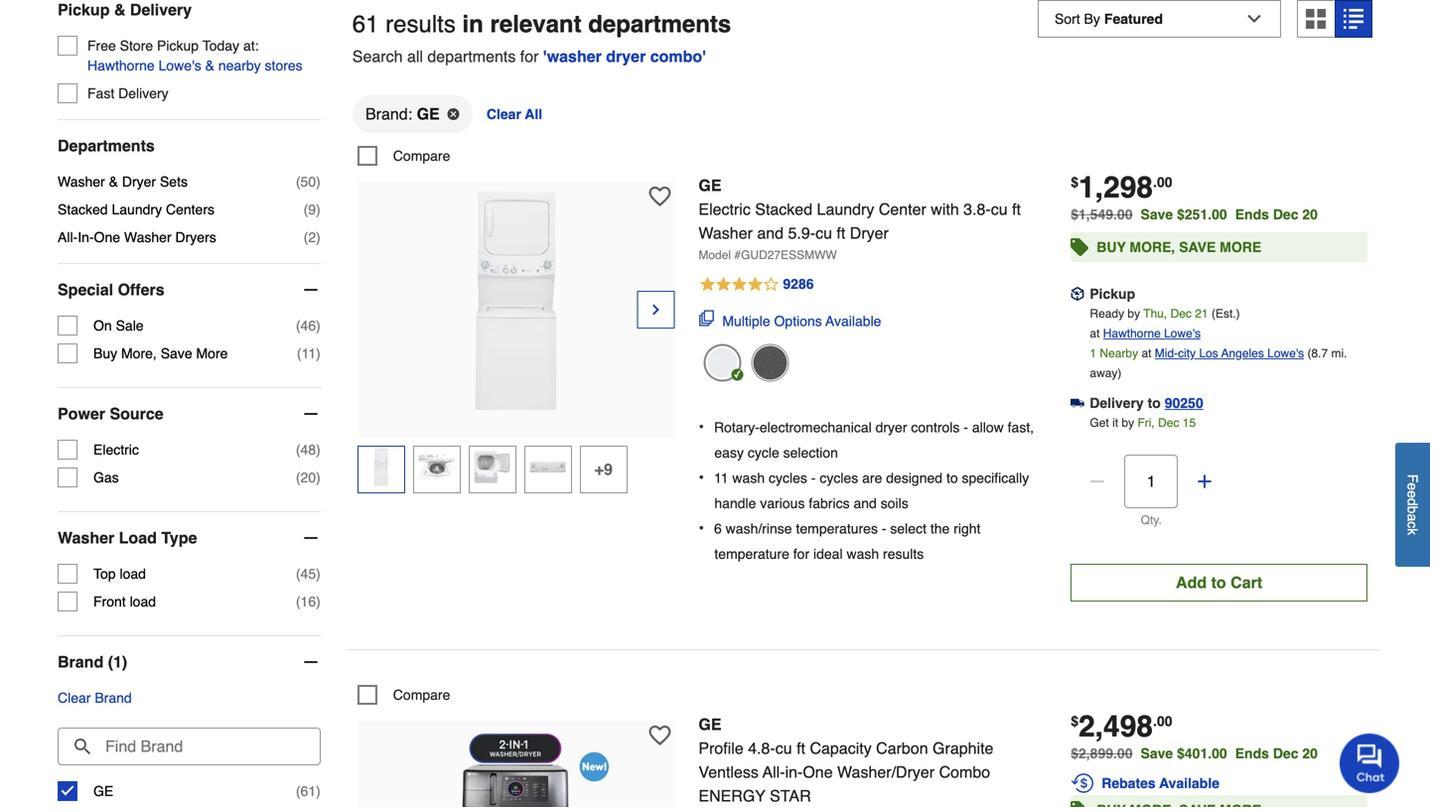 Task type: vqa. For each thing, say whether or not it's contained in the screenshot.
Electric
yes



Task type: locate. For each thing, give the bounding box(es) containing it.
ends right $251.00
[[1235, 206, 1269, 222]]

1 vertical spatial departments
[[427, 47, 516, 65]]

2 .00 from the top
[[1153, 713, 1172, 729]]

8 ) from the top
[[316, 566, 321, 582]]

) for ( 2 )
[[316, 230, 321, 245]]

ft inside ge profile 4.8-cu ft capacity carbon graphite ventless all-in-one washer/dryer combo energy star
[[797, 739, 805, 758]]

1 horizontal spatial more,
[[1130, 239, 1175, 255]]

for inside '61 results in relevant departments search all departments for ' washer dryer combo ''
[[520, 47, 539, 65]]

buy more, save more down $1,549.00 save $251.00 ends dec 20
[[1097, 239, 1262, 255]]

was price $1,549.00 element
[[1071, 201, 1141, 222]]

0 vertical spatial •
[[699, 418, 704, 436]]

stacked up in-
[[58, 202, 108, 218]]

compare
[[393, 148, 450, 164], [393, 687, 450, 703]]

pickup image
[[1071, 287, 1085, 301]]

( for 11
[[297, 346, 302, 362]]

7 ) from the top
[[316, 470, 321, 486]]

for left the ideal
[[793, 546, 810, 562]]

1 vertical spatial electric
[[93, 442, 139, 458]]

1 vertical spatial dryer
[[850, 224, 889, 242]]

truck filled image
[[1071, 396, 1085, 410]]

select
[[890, 521, 927, 537]]

ge up profile
[[699, 715, 722, 734]]

by right it
[[1122, 416, 1134, 430]]

0 horizontal spatial all-
[[58, 230, 78, 245]]

.00 up $2,899.00 save $401.00 ends dec 20
[[1153, 713, 1172, 729]]

16
[[300, 594, 316, 610]]

1 horizontal spatial pickup
[[157, 38, 199, 54]]

.00 for 2,498
[[1153, 713, 1172, 729]]

0 vertical spatial buy
[[1097, 239, 1126, 255]]

1 vertical spatial minus image
[[301, 404, 321, 424]]

sets
[[160, 174, 188, 190]]

dec right $251.00
[[1273, 206, 1299, 222]]

2 vertical spatial 20
[[1302, 746, 1318, 762]]

ft right 3.8-
[[1012, 200, 1021, 218]]

clear inside button
[[487, 106, 521, 122]]

laundry up all-in-one washer dryers
[[112, 202, 162, 218]]

0 vertical spatial 61
[[352, 11, 379, 38]]

load right top
[[120, 566, 146, 582]]

5 ) from the top
[[316, 346, 321, 362]]

ge left close circle filled image
[[417, 105, 440, 123]]

0 vertical spatial gallery item 0 image
[[407, 192, 625, 410]]

2 vertical spatial ft
[[797, 739, 805, 758]]

delivery up the free store pickup today at:
[[130, 1, 192, 19]]

list box
[[352, 94, 1373, 146]]

1 vertical spatial buy
[[93, 346, 117, 362]]

more, down $1,549.00 save $251.00 ends dec 20
[[1130, 239, 1175, 255]]

away)
[[1090, 366, 1122, 380]]

2 horizontal spatial pickup
[[1090, 286, 1135, 302]]

hawthorne down the 'store'
[[87, 58, 155, 74]]

Find Brand text field
[[58, 728, 321, 766]]

clear down brand (1)
[[58, 690, 91, 706]]

( for 20
[[296, 470, 300, 486]]

$ up '$1,549.00'
[[1071, 174, 1079, 190]]

minus image up ( 48 )
[[301, 404, 321, 424]]

1 horizontal spatial clear
[[487, 106, 521, 122]]

& up the 'store'
[[114, 1, 126, 19]]

right
[[954, 521, 981, 537]]

to for delivery
[[1148, 395, 1161, 411]]

minus image up "( 45 )"
[[301, 528, 321, 548]]

1 horizontal spatial -
[[882, 521, 886, 537]]

dec up rebates available button
[[1273, 746, 1299, 762]]

( for 45
[[296, 566, 300, 582]]

0 horizontal spatial available
[[826, 313, 881, 329]]

cycles up fabrics
[[820, 470, 858, 486]]

save up power source button in the left of the page
[[161, 346, 192, 362]]

brand inside "button"
[[95, 690, 132, 706]]

1 vertical spatial dryer
[[876, 420, 907, 435]]

0 horizontal spatial more
[[196, 346, 228, 362]]

energy
[[699, 787, 766, 805]]

.00 inside the $ 2,498 .00
[[1153, 713, 1172, 729]]

( 46 )
[[296, 318, 321, 334]]

& down today
[[205, 58, 214, 74]]

1 vertical spatial all-
[[763, 763, 785, 782]]

type
[[161, 529, 197, 547]]

1 $ from the top
[[1071, 174, 1079, 190]]

$
[[1071, 174, 1079, 190], [1071, 713, 1079, 729]]

0 vertical spatial clear
[[487, 106, 521, 122]]

minus image inside special offers button
[[301, 280, 321, 300]]

0 vertical spatial ends
[[1235, 206, 1269, 222]]

1 vertical spatial one
[[803, 763, 833, 782]]

washer & dryer sets
[[58, 174, 188, 190]]

buy for on sale
[[93, 346, 117, 362]]

cu right with
[[991, 200, 1008, 218]]

1 horizontal spatial cu
[[815, 224, 832, 242]]

stacked
[[755, 200, 813, 218], [58, 202, 108, 218]]

buy right tag filled image
[[1097, 239, 1126, 255]]

minus image for washer load type
[[301, 528, 321, 548]]

thumbnail image
[[362, 449, 400, 486], [418, 449, 456, 486], [474, 449, 511, 486], [529, 449, 567, 486]]

and down "are"
[[854, 496, 877, 511]]

dec left the 21
[[1171, 307, 1192, 321]]

.00 up $1,549.00 save $251.00 ends dec 20
[[1153, 174, 1172, 190]]

washer/dryer
[[837, 763, 935, 782]]

20
[[1302, 206, 1318, 222], [300, 470, 316, 486], [1302, 746, 1318, 762]]

by left thu,
[[1128, 307, 1140, 321]]

electric up gas
[[93, 442, 139, 458]]

all- up special
[[58, 230, 78, 245]]

buy more, save more for on sale
[[93, 346, 228, 362]]

2 ' from the left
[[702, 47, 706, 65]]

tag filled image
[[1071, 233, 1089, 261]]

minus image
[[301, 280, 321, 300], [301, 404, 321, 424]]

2 horizontal spatial to
[[1211, 573, 1226, 592]]

minus image down ( 16 )
[[301, 653, 321, 672]]

2 vertical spatial &
[[109, 174, 118, 190]]

ge
[[417, 105, 440, 123], [699, 176, 722, 195], [699, 715, 722, 734], [93, 784, 113, 800]]

1 vertical spatial wash
[[847, 546, 879, 562]]

45
[[300, 566, 316, 582]]

hawthorne lowe's & nearby stores
[[87, 58, 303, 74]]

cu up in-
[[775, 739, 792, 758]]

2 vertical spatial •
[[699, 519, 704, 537]]

1 vertical spatial minus image
[[301, 528, 321, 548]]

dec inside ready by thu, dec 21 (est.) at hawthorne lowe's
[[1171, 307, 1192, 321]]

pickup up ready
[[1090, 286, 1135, 302]]

0 horizontal spatial cycles
[[769, 470, 807, 486]]

and up gud27essmww
[[757, 224, 784, 242]]

add to cart button
[[1071, 564, 1368, 602]]

1 .00 from the top
[[1153, 174, 1172, 190]]

clear for clear brand
[[58, 690, 91, 706]]

1 vertical spatial buy more, save more
[[93, 346, 228, 362]]

2 gallery item 0 image from the top
[[407, 731, 625, 807]]

more,
[[1130, 239, 1175, 255], [121, 346, 157, 362]]

( 50 )
[[296, 174, 321, 190]]

0 horizontal spatial '
[[543, 47, 547, 65]]

20 for 2,498
[[1302, 746, 1318, 762]]

dryers
[[175, 230, 216, 245]]

1 vertical spatial ends dec 20 element
[[1235, 746, 1326, 762]]

results up all
[[386, 11, 456, 38]]

ge inside ge electric stacked laundry center with 3.8-cu ft washer and 5.9-cu ft dryer model # gud27essmww
[[699, 176, 722, 195]]

2 vertical spatial minus image
[[301, 653, 321, 672]]

1 vertical spatial and
[[854, 496, 877, 511]]

1 vertical spatial for
[[793, 546, 810, 562]]

lowe's down the free store pickup today at:
[[158, 58, 201, 74]]

Stepper number input field with increment and decrement buttons number field
[[1124, 455, 1178, 508]]

carbon
[[876, 739, 928, 758]]

& for delivery
[[114, 1, 126, 19]]

0 vertical spatial load
[[120, 566, 146, 582]]

washer up top
[[58, 529, 114, 547]]

1000374215 element
[[357, 146, 450, 166]]

pickup up hawthorne lowe's & nearby stores
[[157, 38, 199, 54]]

add to cart
[[1176, 573, 1262, 592]]

compare inside '1000374215' element
[[393, 148, 450, 164]]

dryer left combo
[[606, 47, 646, 65]]

ge electric stacked laundry center with 3.8-cu ft washer and 5.9-cu ft dryer model # gud27essmww
[[699, 176, 1021, 262]]

11 down easy
[[714, 470, 729, 486]]

2 horizontal spatial ft
[[1012, 200, 1021, 218]]

.00 inside $ 1,298 .00
[[1153, 174, 1172, 190]]

- left allow
[[964, 420, 968, 435]]

rotary-
[[714, 420, 760, 435]]

0 vertical spatial compare
[[393, 148, 450, 164]]

savings save $251.00 element
[[1141, 206, 1326, 222]]

to right add
[[1211, 573, 1226, 592]]

laundry inside ge electric stacked laundry center with 3.8-cu ft washer and 5.9-cu ft dryer model # gud27essmww
[[817, 200, 874, 218]]

1 horizontal spatial laundry
[[817, 200, 874, 218]]

clear for clear all
[[487, 106, 521, 122]]

2 vertical spatial -
[[882, 521, 886, 537]]

clear all button
[[485, 94, 544, 134]]

0 horizontal spatial buy
[[93, 346, 117, 362]]

e up the b
[[1405, 491, 1421, 498]]

1 vertical spatial hawthorne
[[1103, 327, 1161, 341]]

minus image
[[1088, 472, 1108, 492], [301, 528, 321, 548], [301, 653, 321, 672]]

1 horizontal spatial one
[[803, 763, 833, 782]]

0 vertical spatial one
[[94, 230, 120, 245]]

0 vertical spatial dryer
[[606, 47, 646, 65]]

4 ) from the top
[[316, 318, 321, 334]]

mid-city los angeles lowe's button
[[1155, 344, 1304, 363]]

compare inside "5014255941" "element"
[[393, 687, 450, 703]]

2 horizontal spatial lowe's
[[1267, 346, 1304, 360]]

0 horizontal spatial electric
[[93, 442, 139, 458]]

heart outline image for "5014255941" "element"
[[649, 725, 671, 747]]

ends dec 20 element
[[1235, 206, 1326, 222], [1235, 746, 1326, 762]]

1 vertical spatial 11
[[714, 470, 729, 486]]

1 horizontal spatial electric
[[699, 200, 751, 218]]

11 inside • rotary-electromechanical dryer controls - allow fast, easy cycle selection • 11 wash cycles - cycles are designed to specifically handle various fabrics and soils • 6 wash/rinse temperatures - select the right temperature for ideal wash results
[[714, 470, 729, 486]]

& inside 'hawthorne lowe's & nearby stores' button
[[205, 58, 214, 74]]

2 heart outline image from the top
[[649, 725, 671, 747]]

minus image left stepper number input field with increment and decrement buttons number field
[[1088, 472, 1108, 492]]

minus image inside power source button
[[301, 404, 321, 424]]

to up fri,
[[1148, 395, 1161, 411]]

0 vertical spatial .00
[[1153, 174, 1172, 190]]

clear all
[[487, 106, 542, 122]]

0 horizontal spatial more,
[[121, 346, 157, 362]]

dryer
[[606, 47, 646, 65], [876, 420, 907, 435]]

& up stacked laundry centers
[[109, 174, 118, 190]]

.00 for 1,298
[[1153, 174, 1172, 190]]

11 down 46
[[302, 346, 316, 362]]

20 for 1,298
[[1302, 206, 1318, 222]]

1 horizontal spatial wash
[[847, 546, 879, 562]]

plus image
[[1195, 472, 1215, 492]]

2 ) from the top
[[316, 202, 321, 218]]

2 $ from the top
[[1071, 713, 1079, 729]]

special
[[58, 281, 113, 299]]

clear brand
[[58, 690, 132, 706]]

laundry left the center
[[817, 200, 874, 218]]

special offers button
[[58, 264, 321, 316]]

available down $2,899.00 save $401.00 ends dec 20
[[1159, 776, 1220, 791]]

$1,549.00
[[1071, 206, 1133, 222]]

lowe's up city
[[1164, 327, 1201, 341]]

1 minus image from the top
[[301, 280, 321, 300]]

1 horizontal spatial 61
[[352, 11, 379, 38]]

(
[[296, 174, 300, 190], [304, 202, 308, 218], [304, 230, 308, 245], [296, 318, 300, 334], [297, 346, 302, 362], [296, 442, 300, 458], [296, 470, 300, 486], [296, 566, 300, 582], [296, 594, 300, 610], [296, 784, 300, 800]]

to inside "button"
[[1211, 573, 1226, 592]]

(8.7 mi. away)
[[1090, 346, 1347, 380]]

buy
[[1097, 239, 1126, 255], [93, 346, 117, 362]]

0 horizontal spatial hawthorne
[[87, 58, 155, 74]]

buy for $1,549.00
[[1097, 239, 1126, 255]]

e up d
[[1405, 483, 1421, 491]]

dryer left controls
[[876, 420, 907, 435]]

1 vertical spatial load
[[130, 594, 156, 610]]

1 vertical spatial to
[[946, 470, 958, 486]]

( for 16
[[296, 594, 300, 610]]

0 vertical spatial pickup
[[58, 1, 110, 19]]

at inside ready by thu, dec 21 (est.) at hawthorne lowe's
[[1090, 327, 1100, 341]]

model
[[699, 248, 731, 262]]

dec for $401.00
[[1273, 746, 1299, 762]]

one down stacked laundry centers
[[94, 230, 120, 245]]

- left select
[[882, 521, 886, 537]]

( 48 )
[[296, 442, 321, 458]]

4 stars image
[[699, 273, 815, 297]]

wash right the ideal
[[847, 546, 879, 562]]

more, down sale
[[121, 346, 157, 362]]

+9
[[595, 460, 613, 479]]

0 vertical spatial brand
[[58, 653, 104, 671]]

$ for 2,498
[[1071, 713, 1079, 729]]

1 heart outline image from the top
[[649, 186, 671, 207]]

2 ends dec 20 element from the top
[[1235, 746, 1326, 762]]

0 horizontal spatial -
[[811, 470, 816, 486]]

save down $1,549.00 save $251.00 ends dec 20
[[1179, 239, 1216, 255]]

1,298
[[1079, 170, 1153, 204]]

special offers
[[58, 281, 164, 299]]

0 vertical spatial ft
[[1012, 200, 1021, 218]]

top
[[93, 566, 116, 582]]

0 horizontal spatial buy more, save more
[[93, 346, 228, 362]]

minus image for special offers
[[301, 280, 321, 300]]

1 vertical spatial brand
[[95, 690, 132, 706]]

10 ) from the top
[[316, 784, 321, 800]]

1
[[1090, 346, 1097, 360]]

controls
[[911, 420, 960, 435]]

- down selection
[[811, 470, 816, 486]]

$ inside $ 1,298 .00
[[1071, 174, 1079, 190]]

cycles
[[769, 470, 807, 486], [820, 470, 858, 486]]

1 ' from the left
[[543, 47, 547, 65]]

washer up 'model' on the top of the page
[[699, 224, 753, 242]]

) for ( 11 )
[[316, 346, 321, 362]]

delivery up it
[[1090, 395, 1144, 411]]

brand left (1)
[[58, 653, 104, 671]]

0 horizontal spatial results
[[386, 11, 456, 38]]

1 horizontal spatial to
[[1148, 395, 1161, 411]]

electric up 'model' on the top of the page
[[699, 200, 751, 218]]

minus image up 46
[[301, 280, 321, 300]]

6 ) from the top
[[316, 442, 321, 458]]

1 vertical spatial heart outline image
[[649, 725, 671, 747]]

all- inside ge profile 4.8-cu ft capacity carbon graphite ventless all-in-one washer/dryer combo energy star
[[763, 763, 785, 782]]

front
[[93, 594, 126, 610]]

2 vertical spatial lowe's
[[1267, 346, 1304, 360]]

) for ( 16 )
[[316, 594, 321, 610]]

actual price $2,498.00 element
[[1071, 709, 1172, 744]]

for down relevant
[[520, 47, 539, 65]]

ge down clear brand "button"
[[93, 784, 113, 800]]

all- down "4.8-"
[[763, 763, 785, 782]]

$401.00
[[1177, 746, 1227, 762]]

washer down stacked laundry centers
[[124, 230, 171, 245]]

0 horizontal spatial dryer
[[122, 174, 156, 190]]

designed
[[886, 470, 943, 486]]

$2,899.00 save $401.00 ends dec 20
[[1071, 746, 1318, 762]]

0 vertical spatial $
[[1071, 174, 1079, 190]]

available
[[826, 313, 881, 329], [1159, 776, 1220, 791]]

$ 1,298 .00
[[1071, 170, 1172, 204]]

) for ( 46 )
[[316, 318, 321, 334]]

mi.
[[1331, 346, 1347, 360]]

pickup up free
[[58, 1, 110, 19]]

$ inside the $ 2,498 .00
[[1071, 713, 1079, 729]]

laundry
[[817, 200, 874, 218], [112, 202, 162, 218]]

dryer up stacked laundry centers
[[122, 174, 156, 190]]

more for on sale
[[196, 346, 228, 362]]

1 horizontal spatial for
[[793, 546, 810, 562]]

2 e from the top
[[1405, 491, 1421, 498]]

on sale
[[93, 318, 144, 334]]

$ up '$2,899.00'
[[1071, 713, 1079, 729]]

front load
[[93, 594, 156, 610]]

1 e from the top
[[1405, 483, 1421, 491]]

ft up in-
[[797, 739, 805, 758]]

heart outline image for '1000374215' element
[[649, 186, 671, 207]]

save up rebates available
[[1141, 746, 1173, 762]]

ft
[[1012, 200, 1021, 218], [837, 224, 846, 242], [797, 739, 805, 758]]

0 vertical spatial at
[[1090, 327, 1100, 341]]

source
[[110, 405, 164, 423]]

more up power source button in the left of the page
[[196, 346, 228, 362]]

delivery right fast
[[118, 85, 169, 101]]

rebates icon image
[[1071, 772, 1095, 795]]

save down $ 1,298 .00
[[1141, 206, 1173, 222]]

in-
[[785, 763, 803, 782]]

1 • from the top
[[699, 418, 704, 436]]

delivery to 90250
[[1090, 395, 1203, 411]]

wash up handle
[[732, 470, 765, 486]]

departments down in
[[427, 47, 516, 65]]

21
[[1195, 307, 1208, 321]]

was price $2,899.00 element
[[1071, 741, 1141, 762]]

one down "capacity" on the bottom right of the page
[[803, 763, 833, 782]]

2 minus image from the top
[[301, 404, 321, 424]]

load
[[119, 529, 157, 547]]

1 vertical spatial 61
[[300, 784, 316, 800]]

clear left the all
[[487, 106, 521, 122]]

get it by fri, dec 15
[[1090, 416, 1196, 430]]

1 horizontal spatial more
[[1220, 239, 1262, 255]]

results inside • rotary-electromechanical dryer controls - allow fast, easy cycle selection • 11 wash cycles - cycles are designed to specifically handle various fabrics and soils • 6 wash/rinse temperatures - select the right temperature for ideal wash results
[[883, 546, 924, 562]]

0 horizontal spatial cu
[[775, 739, 792, 758]]

2 compare from the top
[[393, 687, 450, 703]]

dec left 15
[[1158, 416, 1179, 430]]

0 horizontal spatial pickup
[[58, 1, 110, 19]]

dryer
[[122, 174, 156, 190], [850, 224, 889, 242]]

diamond gray image
[[751, 344, 789, 382]]

available down 9286 button
[[826, 313, 881, 329]]

) for ( 48 )
[[316, 442, 321, 458]]

fast
[[87, 85, 114, 101]]

at up the 1
[[1090, 327, 1100, 341]]

brand down (1)
[[95, 690, 132, 706]]

1 gallery item 0 image from the top
[[407, 192, 625, 410]]

1 horizontal spatial dryer
[[850, 224, 889, 242]]

hawthorne up nearby
[[1103, 327, 1161, 341]]

0 vertical spatial 20
[[1302, 206, 1318, 222]]

1 ) from the top
[[316, 174, 321, 190]]

washer inside button
[[58, 529, 114, 547]]

1 horizontal spatial stacked
[[755, 200, 813, 218]]

1 horizontal spatial hawthorne
[[1103, 327, 1161, 341]]

ideal
[[813, 546, 843, 562]]

61 results in relevant departments search all departments for ' washer dryer combo '
[[352, 11, 731, 65]]

buy down on on the left top of page
[[93, 346, 117, 362]]

0 vertical spatial -
[[964, 420, 968, 435]]

1 vertical spatial results
[[883, 546, 924, 562]]

heart outline image
[[649, 186, 671, 207], [649, 725, 671, 747]]

cu up gud27essmww
[[815, 224, 832, 242]]

0 vertical spatial to
[[1148, 395, 1161, 411]]

dryer down the center
[[850, 224, 889, 242]]

ge for ge
[[93, 784, 113, 800]]

minus image inside washer load type button
[[301, 528, 321, 548]]

ends up rebates available button
[[1235, 746, 1269, 762]]

to inside • rotary-electromechanical dryer controls - allow fast, easy cycle selection • 11 wash cycles - cycles are designed to specifically handle various fabrics and soils • 6 wash/rinse temperatures - select the right temperature for ideal wash results
[[946, 470, 958, 486]]

more down savings save $251.00 element at top
[[1220, 239, 1262, 255]]

1 horizontal spatial '
[[702, 47, 706, 65]]

1 vertical spatial cu
[[815, 224, 832, 242]]

more for $1,549.00
[[1220, 239, 1262, 255]]

0 horizontal spatial one
[[94, 230, 120, 245]]

lowe's left "(8.7"
[[1267, 346, 1304, 360]]

results inside '61 results in relevant departments search all departments for ' washer dryer combo ''
[[386, 11, 456, 38]]

) for ( 9 )
[[316, 202, 321, 218]]

2 ends from the top
[[1235, 746, 1269, 762]]

lowe's
[[158, 58, 201, 74], [1164, 327, 1201, 341], [1267, 346, 1304, 360]]

$ for 1,298
[[1071, 174, 1079, 190]]

hawthorne lowe's & nearby stores button
[[87, 56, 303, 76]]

cycles up the various
[[769, 470, 807, 486]]

0 horizontal spatial 61
[[300, 784, 316, 800]]

close circle filled image
[[448, 108, 460, 120]]

0 vertical spatial by
[[1128, 307, 1140, 321]]

hawthorne inside button
[[87, 58, 155, 74]]

ends dec 20 element right $251.00
[[1235, 206, 1326, 222]]

0 horizontal spatial ft
[[797, 739, 805, 758]]

46
[[300, 318, 316, 334]]

buy more, save more down sale
[[93, 346, 228, 362]]

3 ) from the top
[[316, 230, 321, 245]]

to for add
[[1211, 573, 1226, 592]]

cart
[[1231, 573, 1262, 592]]

power source
[[58, 405, 164, 423]]

0 vertical spatial lowe's
[[158, 58, 201, 74]]

ge inside ge profile 4.8-cu ft capacity carbon graphite ventless all-in-one washer/dryer combo energy star
[[699, 715, 722, 734]]

& for dryer
[[109, 174, 118, 190]]

1 vertical spatial ends
[[1235, 746, 1269, 762]]

1 ends dec 20 element from the top
[[1235, 206, 1326, 222]]

c
[[1405, 521, 1421, 528]]

9 ) from the top
[[316, 594, 321, 610]]

$2,899.00
[[1071, 746, 1133, 762]]

clear inside "button"
[[58, 690, 91, 706]]

$251.00
[[1177, 206, 1227, 222]]

minus image for brand
[[301, 653, 321, 672]]

gallery item 0 image
[[407, 192, 625, 410], [407, 731, 625, 807]]

1 ends from the top
[[1235, 206, 1269, 222]]

1 compare from the top
[[393, 148, 450, 164]]

wash
[[732, 470, 765, 486], [847, 546, 879, 562]]

load right front
[[130, 594, 156, 610]]

brand: ge
[[365, 105, 440, 123]]

at left mid-
[[1142, 346, 1152, 360]]

0 vertical spatial results
[[386, 11, 456, 38]]

ge up 'model' on the top of the page
[[699, 176, 722, 195]]

0 horizontal spatial and
[[757, 224, 784, 242]]

ends dec 20 element up rebates available button
[[1235, 746, 1326, 762]]

grid view image
[[1306, 9, 1326, 29]]

soils
[[881, 496, 908, 511]]

0 vertical spatial heart outline image
[[649, 186, 671, 207]]



Task type: describe. For each thing, give the bounding box(es) containing it.
ready by thu, dec 21 (est.) at hawthorne lowe's
[[1090, 307, 1240, 341]]

1 cycles from the left
[[769, 470, 807, 486]]

90250 button
[[1165, 393, 1203, 413]]

tag filled image
[[1071, 796, 1089, 807]]

dec for by
[[1158, 416, 1179, 430]]

rebates
[[1102, 776, 1156, 791]]

hawthorne lowe's button
[[1103, 324, 1201, 344]]

61 inside '61 results in relevant departments search all departments for ' washer dryer combo ''
[[352, 11, 379, 38]]

( for 50
[[296, 174, 300, 190]]

departments element
[[58, 136, 321, 156]]

minus image for power source
[[301, 404, 321, 424]]

( 45 )
[[296, 566, 321, 582]]

los
[[1199, 346, 1218, 360]]

2 cycles from the left
[[820, 470, 858, 486]]

search
[[352, 47, 403, 65]]

) for ( 61 )
[[316, 784, 321, 800]]

dryer inside '61 results in relevant departments search all departments for ' washer dryer combo ''
[[606, 47, 646, 65]]

• rotary-electromechanical dryer controls - allow fast, easy cycle selection • 11 wash cycles - cycles are designed to specifically handle various fabrics and soils • 6 wash/rinse temperatures - select the right temperature for ideal wash results
[[699, 418, 1034, 562]]

0 horizontal spatial wash
[[732, 470, 765, 486]]

cu inside ge profile 4.8-cu ft capacity carbon graphite ventless all-in-one washer/dryer combo energy star
[[775, 739, 792, 758]]

0 vertical spatial all-
[[58, 230, 78, 245]]

0 vertical spatial dryer
[[122, 174, 156, 190]]

qty.
[[1141, 513, 1162, 527]]

washer
[[547, 47, 602, 65]]

fabrics
[[809, 496, 850, 511]]

2 vertical spatial delivery
[[1090, 395, 1144, 411]]

washer down departments
[[58, 174, 105, 190]]

all
[[407, 47, 423, 65]]

easy
[[714, 445, 744, 461]]

combo
[[650, 47, 702, 65]]

0 vertical spatial 11
[[302, 346, 316, 362]]

ends for 1,298
[[1235, 206, 1269, 222]]

f
[[1405, 474, 1421, 483]]

top load
[[93, 566, 146, 582]]

power
[[58, 405, 105, 423]]

various
[[760, 496, 805, 511]]

electromechanical
[[760, 420, 872, 435]]

washer load type button
[[58, 513, 321, 564]]

in-
[[78, 230, 94, 245]]

( for 9
[[304, 202, 308, 218]]

list box containing brand:
[[352, 94, 1373, 146]]

0 vertical spatial minus image
[[1088, 472, 1108, 492]]

multiple options available
[[722, 313, 881, 329]]

ge for ge electric stacked laundry center with 3.8-cu ft washer and 5.9-cu ft dryer model # gud27essmww
[[699, 176, 722, 195]]

) for ( 20 )
[[316, 470, 321, 486]]

( for 48
[[296, 442, 300, 458]]

$ 2,498 .00
[[1071, 709, 1172, 744]]

stacked inside ge electric stacked laundry center with 3.8-cu ft washer and 5.9-cu ft dryer model # gud27essmww
[[755, 200, 813, 218]]

lowe's inside ready by thu, dec 21 (est.) at hawthorne lowe's
[[1164, 327, 1201, 341]]

brand:
[[365, 105, 412, 123]]

actual price $1,298.00 element
[[1071, 170, 1172, 204]]

a
[[1405, 514, 1421, 522]]

list view image
[[1344, 9, 1364, 29]]

( for 2
[[304, 230, 308, 245]]

ends for 2,498
[[1235, 746, 1269, 762]]

1 vertical spatial at
[[1142, 346, 1152, 360]]

fast,
[[1008, 420, 1034, 435]]

and inside • rotary-electromechanical dryer controls - allow fast, easy cycle selection • 11 wash cycles - cycles are designed to specifically handle various fabrics and soils • 6 wash/rinse temperatures - select the right temperature for ideal wash results
[[854, 496, 877, 511]]

specifically
[[962, 470, 1029, 486]]

2 thumbnail image from the left
[[418, 449, 456, 486]]

free
[[87, 38, 116, 54]]

1 vertical spatial delivery
[[118, 85, 169, 101]]

) for ( 45 )
[[316, 566, 321, 582]]

cycle
[[748, 445, 779, 461]]

available inside button
[[1159, 776, 1220, 791]]

buy more, save more for $1,549.00
[[1097, 239, 1262, 255]]

1 vertical spatial pickup
[[157, 38, 199, 54]]

compare for '1000374215' element
[[393, 148, 450, 164]]

handle
[[714, 496, 756, 511]]

more, for on sale
[[121, 346, 157, 362]]

compare for "5014255941" "element"
[[393, 687, 450, 703]]

mid-
[[1155, 346, 1178, 360]]

one inside ge profile 4.8-cu ft capacity carbon graphite ventless all-in-one washer/dryer combo energy star
[[803, 763, 833, 782]]

capacity
[[810, 739, 872, 758]]

ge profile 4.8-cu ft capacity carbon graphite ventless all-in-one washer/dryer combo energy star
[[699, 715, 994, 805]]

ready
[[1090, 307, 1124, 321]]

5014255941 element
[[357, 685, 450, 705]]

3 thumbnail image from the left
[[474, 449, 511, 486]]

ends dec 20 element for 1,298
[[1235, 206, 1326, 222]]

0 horizontal spatial departments
[[427, 47, 516, 65]]

2 horizontal spatial cu
[[991, 200, 1008, 218]]

( 9 )
[[304, 202, 321, 218]]

d
[[1405, 498, 1421, 506]]

2 • from the top
[[699, 468, 704, 487]]

) for ( 50 )
[[316, 174, 321, 190]]

1 thumbnail image from the left
[[362, 449, 400, 486]]

fri,
[[1138, 416, 1155, 430]]

gud27essmww
[[741, 248, 837, 262]]

pickup for pickup & delivery
[[58, 1, 110, 19]]

gas
[[93, 470, 119, 486]]

for inside • rotary-electromechanical dryer controls - allow fast, easy cycle selection • 11 wash cycles - cycles are designed to specifically handle various fabrics and soils • 6 wash/rinse temperatures - select the right temperature for ideal wash results
[[793, 546, 810, 562]]

0 vertical spatial delivery
[[130, 1, 192, 19]]

profile
[[699, 739, 744, 758]]

at:
[[243, 38, 259, 54]]

0 horizontal spatial stacked
[[58, 202, 108, 218]]

chevron right image
[[648, 300, 664, 320]]

2,498
[[1079, 709, 1153, 744]]

( for 61
[[296, 784, 300, 800]]

1 horizontal spatial ft
[[837, 224, 846, 242]]

pickup & delivery
[[58, 1, 192, 19]]

$1,549.00 save $251.00 ends dec 20
[[1071, 206, 1318, 222]]

(8.7
[[1307, 346, 1328, 360]]

hawthorne inside ready by thu, dec 21 (est.) at hawthorne lowe's
[[1103, 327, 1161, 341]]

options
[[774, 313, 822, 329]]

4.8-
[[748, 739, 775, 758]]

are
[[862, 470, 882, 486]]

#
[[734, 248, 741, 262]]

chat invite button image
[[1340, 733, 1400, 794]]

( for 46
[[296, 318, 300, 334]]

0 vertical spatial available
[[826, 313, 881, 329]]

more, for $1,549.00
[[1130, 239, 1175, 255]]

ventless
[[699, 763, 759, 782]]

9286
[[783, 276, 814, 292]]

pickup for pickup
[[1090, 286, 1135, 302]]

combo
[[939, 763, 990, 782]]

b
[[1405, 506, 1421, 514]]

selection
[[783, 445, 838, 461]]

by inside ready by thu, dec 21 (est.) at hawthorne lowe's
[[1128, 307, 1140, 321]]

9
[[308, 202, 316, 218]]

ge for ge profile 4.8-cu ft capacity carbon graphite ventless all-in-one washer/dryer combo energy star
[[699, 715, 722, 734]]

4 thumbnail image from the left
[[529, 449, 567, 486]]

brand (1)
[[58, 653, 127, 671]]

1 vertical spatial 20
[[300, 470, 316, 486]]

washer load type
[[58, 529, 197, 547]]

in
[[462, 11, 484, 38]]

load for top load
[[120, 566, 146, 582]]

2
[[308, 230, 316, 245]]

all-in-one washer dryers
[[58, 230, 216, 245]]

dryer inside • rotary-electromechanical dryer controls - allow fast, easy cycle selection • 11 wash cycles - cycles are designed to specifically handle various fabrics and soils • 6 wash/rinse temperatures - select the right temperature for ideal wash results
[[876, 420, 907, 435]]

0 horizontal spatial laundry
[[112, 202, 162, 218]]

and inside ge electric stacked laundry center with 3.8-cu ft washer and 5.9-cu ft dryer model # gud27essmww
[[757, 224, 784, 242]]

temperature
[[714, 546, 789, 562]]

star
[[770, 787, 811, 805]]

the
[[930, 521, 950, 537]]

1 vertical spatial -
[[811, 470, 816, 486]]

white image
[[704, 344, 741, 382]]

stacked laundry centers
[[58, 202, 215, 218]]

savings save $401.00 element
[[1141, 746, 1326, 762]]

angeles
[[1221, 346, 1264, 360]]

1 nearby at mid-city los angeles lowe's
[[1090, 346, 1304, 360]]

fast delivery
[[87, 85, 169, 101]]

dryer inside ge electric stacked laundry center with 3.8-cu ft washer and 5.9-cu ft dryer model # gud27essmww
[[850, 224, 889, 242]]

3 • from the top
[[699, 519, 704, 537]]

clear brand button
[[58, 688, 132, 708]]

90250
[[1165, 395, 1203, 411]]

0 vertical spatial departments
[[588, 11, 731, 38]]

washer inside ge electric stacked laundry center with 3.8-cu ft washer and 5.9-cu ft dryer model # gud27essmww
[[699, 224, 753, 242]]

ends dec 20 element for 2,498
[[1235, 746, 1326, 762]]

1 vertical spatial by
[[1122, 416, 1134, 430]]

+9 button
[[580, 446, 627, 493]]

lowe's inside button
[[158, 58, 201, 74]]

load for front load
[[130, 594, 156, 610]]

allow
[[972, 420, 1004, 435]]

48
[[300, 442, 316, 458]]

electric inside ge electric stacked laundry center with 3.8-cu ft washer and 5.9-cu ft dryer model # gud27essmww
[[699, 200, 751, 218]]

dec for $251.00
[[1273, 206, 1299, 222]]



